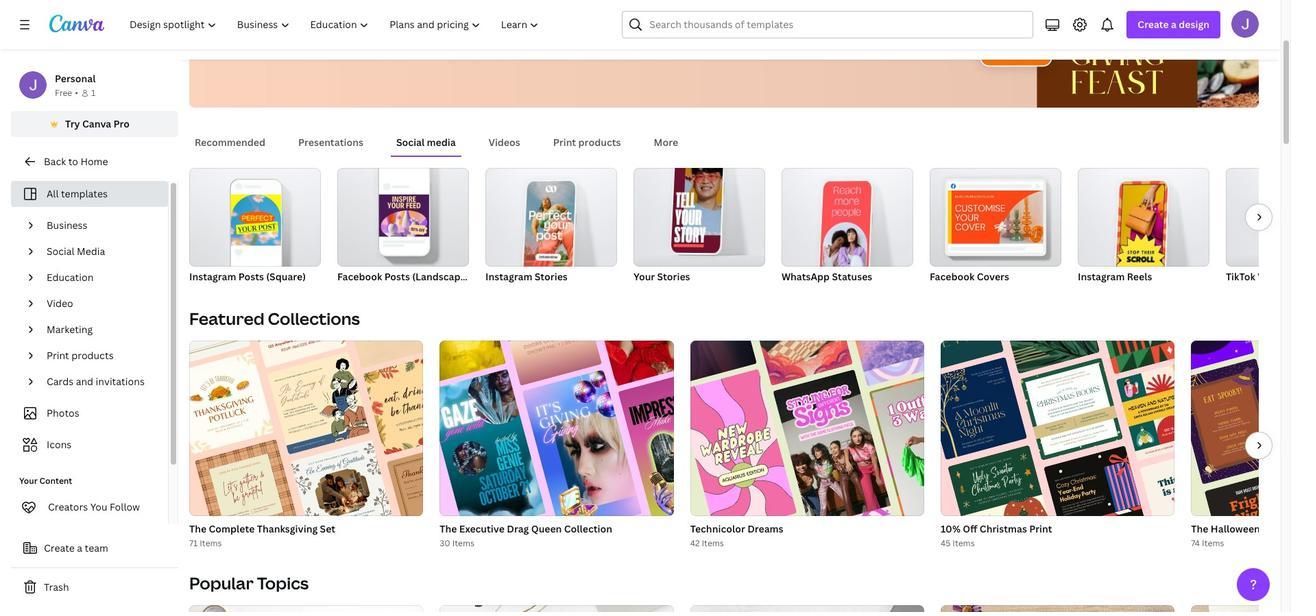 Task type: locate. For each thing, give the bounding box(es) containing it.
popular
[[189, 572, 254, 595]]

2 facebook from the left
[[930, 270, 975, 283]]

home
[[81, 155, 108, 168]]

personal
[[55, 72, 96, 85]]

create a design button
[[1127, 11, 1221, 38]]

a left team
[[77, 542, 82, 555]]

0 vertical spatial videos
[[489, 136, 521, 149]]

facebook for facebook posts (landscape)
[[337, 270, 382, 283]]

a for design
[[1172, 18, 1177, 31]]

0 horizontal spatial social
[[47, 245, 75, 258]]

0 horizontal spatial a
[[77, 542, 82, 555]]

the inside the complete thanksgiving set 71 items
[[189, 523, 207, 536]]

create left design
[[1138, 18, 1169, 31]]

0 horizontal spatial instagram
[[189, 270, 236, 283]]

items right 71
[[200, 538, 222, 549]]

30
[[440, 538, 450, 549]]

•
[[75, 87, 78, 99]]

icons link
[[19, 432, 160, 458]]

content
[[40, 475, 72, 487]]

the complete thanksgiving set 71 items
[[189, 523, 336, 549]]

print up "cards"
[[47, 349, 69, 362]]

videos
[[489, 136, 521, 149], [1258, 270, 1290, 283]]

the halloween collec 74 items
[[1192, 523, 1292, 549]]

complete
[[209, 523, 255, 536]]

1 horizontal spatial create
[[1138, 18, 1169, 31]]

0 horizontal spatial posts
[[239, 270, 264, 283]]

1 horizontal spatial your
[[634, 270, 655, 283]]

videos right media
[[489, 136, 521, 149]]

social
[[396, 136, 425, 149], [47, 245, 75, 258]]

facebook post (landscape) image
[[337, 168, 469, 267], [379, 195, 429, 237]]

2 horizontal spatial the
[[1192, 523, 1209, 536]]

the up 30
[[440, 523, 457, 536]]

free •
[[55, 87, 78, 99]]

1 facebook from the left
[[337, 270, 382, 283]]

1 the from the left
[[189, 523, 207, 536]]

1 horizontal spatial the
[[440, 523, 457, 536]]

the
[[189, 523, 207, 536], [440, 523, 457, 536], [1192, 523, 1209, 536]]

create left team
[[44, 542, 75, 555]]

0 vertical spatial your
[[634, 270, 655, 283]]

instagram post (square) image
[[189, 168, 321, 267], [231, 195, 281, 246]]

0 horizontal spatial print products
[[47, 349, 114, 362]]

your stories
[[634, 270, 690, 283]]

queen
[[531, 523, 562, 536]]

the inside the "the executive drag queen collection 30 items"
[[440, 523, 457, 536]]

instagram
[[189, 270, 236, 283], [486, 270, 533, 283], [1078, 270, 1125, 283]]

1 horizontal spatial videos
[[1258, 270, 1290, 283]]

items right 74
[[1203, 538, 1225, 549]]

social inside button
[[396, 136, 425, 149]]

0 vertical spatial print products
[[553, 136, 621, 149]]

instagram right (landscape)
[[486, 270, 533, 283]]

instagram reels
[[1078, 270, 1153, 283]]

0 horizontal spatial print
[[47, 349, 69, 362]]

aesthetic image
[[440, 606, 674, 613]]

0 vertical spatial products
[[579, 136, 621, 149]]

products left more
[[579, 136, 621, 149]]

2 posts from the left
[[385, 270, 410, 283]]

0 vertical spatial social
[[396, 136, 425, 149]]

products for print products button
[[579, 136, 621, 149]]

your story image
[[671, 160, 724, 253], [634, 168, 766, 267]]

items
[[200, 538, 222, 549], [453, 538, 475, 549], [702, 538, 724, 549], [953, 538, 975, 549], [1203, 538, 1225, 549]]

instagram posts (square)
[[189, 270, 306, 283]]

0 horizontal spatial create
[[44, 542, 75, 555]]

1
[[91, 87, 96, 99]]

print right christmas
[[1030, 523, 1053, 536]]

items down off
[[953, 538, 975, 549]]

products inside button
[[579, 136, 621, 149]]

0 vertical spatial create
[[1138, 18, 1169, 31]]

print
[[553, 136, 576, 149], [47, 349, 69, 362], [1030, 523, 1053, 536]]

1 items from the left
[[200, 538, 222, 549]]

the inside the halloween collec 74 items
[[1192, 523, 1209, 536]]

print for print products link
[[47, 349, 69, 362]]

0 horizontal spatial facebook
[[337, 270, 382, 283]]

create inside button
[[44, 542, 75, 555]]

canva
[[82, 117, 111, 130]]

instagram for instagram posts (square)
[[189, 270, 236, 283]]

videos right "tiktok"
[[1258, 270, 1290, 283]]

media
[[427, 136, 456, 149]]

social down business
[[47, 245, 75, 258]]

whatsapp statuses link
[[782, 168, 914, 286]]

instagram reel image inside instagram reels link
[[1116, 181, 1169, 275]]

you
[[90, 501, 107, 514]]

a inside dropdown button
[[1172, 18, 1177, 31]]

marketing
[[47, 323, 93, 336]]

1 horizontal spatial social
[[396, 136, 425, 149]]

more button
[[649, 130, 684, 156]]

social media
[[47, 245, 105, 258]]

4 items from the left
[[953, 538, 975, 549]]

1 vertical spatial a
[[77, 542, 82, 555]]

christmas
[[980, 523, 1028, 536]]

facebook left covers
[[930, 270, 975, 283]]

0 horizontal spatial videos
[[489, 136, 521, 149]]

1 stories from the left
[[535, 270, 568, 283]]

3 instagram from the left
[[1078, 270, 1125, 283]]

0 vertical spatial a
[[1172, 18, 1177, 31]]

instagram up featured
[[189, 270, 236, 283]]

2 instagram from the left
[[486, 270, 533, 283]]

1 horizontal spatial instagram
[[486, 270, 533, 283]]

all templates
[[47, 187, 108, 200]]

more
[[654, 136, 679, 149]]

2 vertical spatial print
[[1030, 523, 1053, 536]]

facebook cover image
[[930, 168, 1062, 267], [949, 191, 1044, 244]]

small business image
[[189, 606, 423, 613]]

all
[[47, 187, 59, 200]]

1 vertical spatial print products
[[47, 349, 114, 362]]

the up 74
[[1192, 523, 1209, 536]]

print products inside button
[[553, 136, 621, 149]]

0 horizontal spatial the
[[189, 523, 207, 536]]

presentations
[[298, 136, 364, 149]]

technicolor dreams link
[[691, 522, 925, 537]]

education
[[47, 271, 94, 284]]

0 horizontal spatial your
[[19, 475, 38, 487]]

1 horizontal spatial products
[[579, 136, 621, 149]]

a
[[1172, 18, 1177, 31], [77, 542, 82, 555]]

3 the from the left
[[1192, 523, 1209, 536]]

social media button
[[391, 130, 461, 156]]

10% off christmas print link
[[941, 522, 1175, 537]]

print right videos button
[[553, 136, 576, 149]]

items inside the halloween collec 74 items
[[1203, 538, 1225, 549]]

3 items from the left
[[702, 538, 724, 549]]

0 horizontal spatial stories
[[535, 270, 568, 283]]

posts left (square)
[[239, 270, 264, 283]]

1 horizontal spatial print
[[553, 136, 576, 149]]

whatsapp
[[782, 270, 830, 283]]

try
[[65, 117, 80, 130]]

2 horizontal spatial print
[[1030, 523, 1053, 536]]

a inside button
[[77, 542, 82, 555]]

items inside the complete thanksgiving set 71 items
[[200, 538, 222, 549]]

2 items from the left
[[453, 538, 475, 549]]

the executive drag queen collection 30 items
[[440, 523, 613, 549]]

(square)
[[266, 270, 306, 283]]

1 horizontal spatial posts
[[385, 270, 410, 283]]

facebook
[[337, 270, 382, 283], [930, 270, 975, 283]]

products up cards and invitations at the left
[[72, 349, 114, 362]]

executive
[[459, 523, 505, 536]]

items inside the "the executive drag queen collection 30 items"
[[453, 538, 475, 549]]

None search field
[[622, 11, 1034, 38]]

topics
[[257, 572, 309, 595]]

instagram story image
[[486, 168, 617, 267], [524, 181, 576, 275]]

1 horizontal spatial stories
[[658, 270, 690, 283]]

create a team button
[[11, 535, 178, 562]]

1 posts from the left
[[239, 270, 264, 283]]

the up 71
[[189, 523, 207, 536]]

print products
[[553, 136, 621, 149], [47, 349, 114, 362]]

1 vertical spatial print
[[47, 349, 69, 362]]

design your thanksgiving image
[[930, 0, 1259, 108]]

tiktok
[[1227, 270, 1256, 283]]

print inside button
[[553, 136, 576, 149]]

instagram left "reels"
[[1078, 270, 1125, 283]]

2 horizontal spatial instagram
[[1078, 270, 1125, 283]]

a for team
[[77, 542, 82, 555]]

pro
[[114, 117, 130, 130]]

your for your stories
[[634, 270, 655, 283]]

covers
[[977, 270, 1010, 283]]

1 instagram from the left
[[189, 270, 236, 283]]

1 vertical spatial your
[[19, 475, 38, 487]]

media
[[77, 245, 105, 258]]

your content
[[19, 475, 72, 487]]

marketing link
[[41, 317, 160, 343]]

your story image inside the your stories link
[[671, 160, 724, 253]]

facebook covers link
[[930, 168, 1062, 286]]

items right 30
[[453, 538, 475, 549]]

print products for print products button
[[553, 136, 621, 149]]

a left design
[[1172, 18, 1177, 31]]

social left media
[[396, 136, 425, 149]]

instagram reels link
[[1078, 168, 1210, 286]]

items down 'technicolor'
[[702, 538, 724, 549]]

posts
[[239, 270, 264, 283], [385, 270, 410, 283]]

social for social media
[[47, 245, 75, 258]]

1 vertical spatial create
[[44, 542, 75, 555]]

facebook up collections
[[337, 270, 382, 283]]

create a team
[[44, 542, 108, 555]]

posts left (landscape)
[[385, 270, 410, 283]]

1 vertical spatial products
[[72, 349, 114, 362]]

stories for instagram stories
[[535, 270, 568, 283]]

instagram for instagram reels
[[1078, 270, 1125, 283]]

0 horizontal spatial products
[[72, 349, 114, 362]]

1 vertical spatial social
[[47, 245, 75, 258]]

posts for instagram
[[239, 270, 264, 283]]

create
[[1138, 18, 1169, 31], [44, 542, 75, 555]]

top level navigation element
[[121, 11, 551, 38]]

create a design
[[1138, 18, 1210, 31]]

free
[[55, 87, 72, 99]]

0 vertical spatial print
[[553, 136, 576, 149]]

instagram for instagram stories
[[486, 270, 533, 283]]

collec
[[1263, 523, 1292, 536]]

instagram reel image
[[1078, 168, 1210, 267], [1116, 181, 1169, 275]]

2 the from the left
[[440, 523, 457, 536]]

create inside dropdown button
[[1138, 18, 1169, 31]]

1 vertical spatial videos
[[1258, 270, 1290, 283]]

5 items from the left
[[1203, 538, 1225, 549]]

1 horizontal spatial a
[[1172, 18, 1177, 31]]

facebook posts (landscape)
[[337, 270, 470, 283]]

1 horizontal spatial print products
[[553, 136, 621, 149]]

2 stories from the left
[[658, 270, 690, 283]]

whatsapp status image
[[782, 168, 914, 267], [820, 181, 872, 275]]

instagram story image inside instagram stories link
[[524, 181, 576, 275]]

1 horizontal spatial facebook
[[930, 270, 975, 283]]



Task type: describe. For each thing, give the bounding box(es) containing it.
trash link
[[11, 574, 178, 602]]

video
[[47, 297, 73, 310]]

print products for print products link
[[47, 349, 114, 362]]

10% off christmas print 45 items
[[941, 523, 1053, 549]]

to
[[68, 155, 78, 168]]

statuses
[[832, 270, 873, 283]]

templates
[[61, 187, 108, 200]]

tiktok videos link
[[1227, 168, 1292, 286]]

your for your content
[[19, 475, 38, 487]]

try canva pro
[[65, 117, 130, 130]]

whatsapp statuses
[[782, 270, 873, 283]]

the executive drag queen collection link
[[440, 522, 674, 537]]

45
[[941, 538, 951, 549]]

off
[[963, 523, 978, 536]]

the for the halloween collec
[[1192, 523, 1209, 536]]

instagram stories
[[486, 270, 568, 283]]

instagram stories link
[[486, 168, 617, 286]]

featured collections
[[189, 307, 360, 330]]

recommended button
[[189, 130, 271, 156]]

tiktok videos
[[1227, 270, 1290, 283]]

trash
[[44, 581, 69, 594]]

business
[[47, 219, 88, 232]]

stories for your stories
[[658, 270, 690, 283]]

back to home link
[[11, 148, 178, 176]]

dreams
[[748, 523, 784, 536]]

tiktok video image
[[1227, 168, 1292, 267]]

presentations button
[[293, 130, 369, 156]]

facebook covers
[[930, 270, 1010, 283]]

71
[[189, 538, 198, 549]]

the for the complete thanksgiving set
[[189, 523, 207, 536]]

your stories link
[[634, 160, 766, 286]]

business link
[[41, 213, 160, 239]]

cards and invitations link
[[41, 369, 160, 395]]

icons
[[47, 438, 72, 451]]

cards
[[47, 375, 74, 388]]

drag
[[507, 523, 529, 536]]

collection
[[564, 523, 613, 536]]

back to home
[[44, 155, 108, 168]]

invitations
[[96, 375, 145, 388]]

education link
[[41, 265, 160, 291]]

social for social media
[[396, 136, 425, 149]]

back
[[44, 155, 66, 168]]

the for the executive drag queen collection
[[440, 523, 457, 536]]

portfolio image
[[1192, 606, 1292, 613]]

items inside 10% off christmas print 45 items
[[953, 538, 975, 549]]

creators you follow link
[[11, 494, 168, 521]]

technicolor dreams 42 items
[[691, 523, 784, 549]]

(landscape)
[[412, 270, 470, 283]]

team
[[85, 542, 108, 555]]

photos
[[47, 407, 79, 420]]

print inside 10% off christmas print 45 items
[[1030, 523, 1053, 536]]

video link
[[41, 291, 160, 317]]

cards and invitations
[[47, 375, 145, 388]]

creators
[[48, 501, 88, 514]]

create for create a team
[[44, 542, 75, 555]]

42
[[691, 538, 700, 549]]

creators you follow
[[48, 501, 140, 514]]

instagram post (square) image inside instagram posts (square) link
[[231, 195, 281, 246]]

74
[[1192, 538, 1201, 549]]

10%
[[941, 523, 961, 536]]

print for print products button
[[553, 136, 576, 149]]

items inside 'technicolor dreams 42 items'
[[702, 538, 724, 549]]

print products button
[[548, 130, 627, 156]]

videos inside button
[[489, 136, 521, 149]]

posts for facebook
[[385, 270, 410, 283]]

facebook for facebook covers
[[930, 270, 975, 283]]

popular topics
[[189, 572, 309, 595]]

vintage image
[[941, 606, 1175, 613]]

facebook posts (landscape) link
[[337, 168, 470, 286]]

follow
[[110, 501, 140, 514]]

featured
[[189, 307, 265, 330]]

space image
[[691, 606, 925, 613]]

set
[[320, 523, 336, 536]]

jacob simon image
[[1232, 10, 1259, 38]]

products for print products link
[[72, 349, 114, 362]]

reels
[[1128, 270, 1153, 283]]

create for create a design
[[1138, 18, 1169, 31]]

videos inside 'link'
[[1258, 270, 1290, 283]]

design
[[1179, 18, 1210, 31]]

videos button
[[483, 130, 526, 156]]

thanksgiving
[[257, 523, 318, 536]]

the complete thanksgiving set link
[[189, 522, 423, 537]]

collections
[[268, 307, 360, 330]]

recommended
[[195, 136, 266, 149]]

photos link
[[19, 401, 160, 427]]

the halloween collec link
[[1192, 522, 1292, 537]]

Search search field
[[650, 12, 1025, 38]]



Task type: vqa. For each thing, say whether or not it's contained in the screenshot.
fourth Items from left
yes



